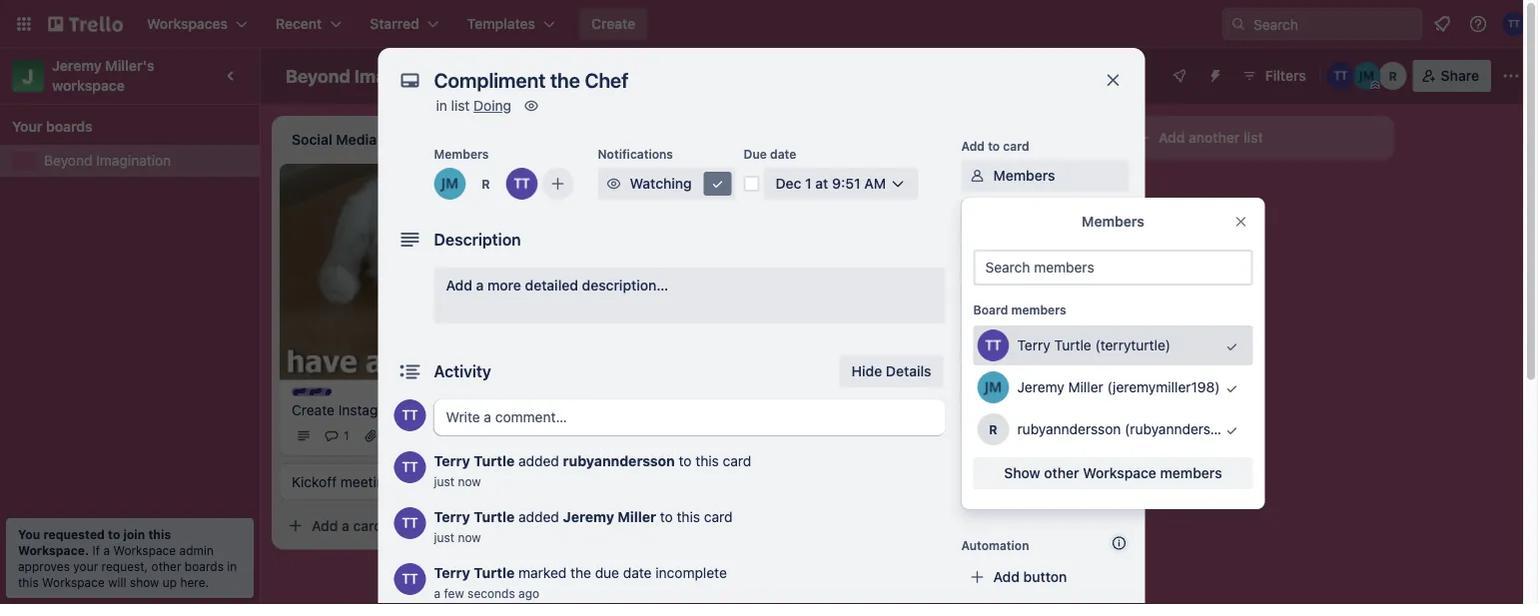 Task type: describe. For each thing, give the bounding box(es) containing it.
rubyanndersson (rubyanndersson) image
[[1379, 62, 1407, 90]]

jeremy miller (jeremymiller198) image
[[434, 168, 466, 200]]

r button for jeremy miller (jeremymiller198) icon for rubyanndersson (rubyanndersson) image on the right top of the page
[[1379, 62, 1407, 90]]

instagram
[[338, 402, 403, 418]]

terry turtle (terryturtle) image left rubyanndersson (rubyanndersson) image on the right top of the page
[[1327, 62, 1355, 90]]

at
[[816, 175, 828, 192]]

add a card for 'add a card' button corresponding to create from template… icon
[[312, 517, 383, 534]]

to inside you requested to join this workspace.
[[108, 527, 120, 541]]

1 inside button
[[805, 175, 812, 192]]

show
[[130, 575, 159, 589]]

star or unstar board image
[[478, 68, 494, 84]]

0 horizontal spatial list
[[451, 97, 470, 114]]

detailed
[[525, 277, 578, 294]]

your boards
[[12, 118, 93, 135]]

2 vertical spatial workspace
[[42, 575, 105, 589]]

color: purple, title: none image
[[292, 388, 332, 396]]

this member was added to card image for (terryturtle)
[[1211, 326, 1253, 368]]

terry turtle (terryturtle) image left rubyanndersson (rubyanndersson) icon
[[731, 252, 755, 276]]

cover link
[[962, 360, 1129, 392]]

turtle for terry turtle added jeremy miller to this card just now
[[474, 509, 515, 525]]

customize views image
[[637, 66, 657, 86]]

1 vertical spatial imagination
[[96, 152, 171, 169]]

kickoff meeting link
[[292, 472, 523, 492]]

1 horizontal spatial ups
[[1071, 487, 1097, 503]]

Search members text field
[[974, 250, 1253, 286]]

board link
[[542, 60, 627, 92]]

labels
[[993, 207, 1037, 224]]

1 horizontal spatial in
[[436, 97, 447, 114]]

0 horizontal spatial beyond imagination
[[44, 152, 171, 169]]

(terryturtle)
[[1095, 337, 1171, 354]]

in list doing
[[436, 97, 511, 114]]

automation image
[[1200, 60, 1228, 88]]

dec for dec 1 at 9:51 am
[[776, 175, 802, 192]]

sm image inside labels link
[[968, 206, 987, 226]]

add down automation
[[993, 569, 1020, 585]]

more
[[488, 277, 521, 294]]

0 vertical spatial members
[[434, 147, 489, 161]]

sm image inside watching button
[[604, 174, 624, 194]]

add button
[[993, 569, 1067, 585]]

another
[[1189, 129, 1240, 146]]

2 vertical spatial jeremy miller (jeremymiller198) image
[[978, 372, 1009, 404]]

the
[[570, 565, 591, 581]]

jeremy inside terry turtle added jeremy miller to this card just now
[[563, 509, 614, 525]]

boards inside if a workspace admin approves your request, other boards in this workspace will show up here.
[[185, 559, 224, 573]]

add down kickoff at the left
[[312, 517, 338, 534]]

custom
[[993, 407, 1045, 424]]

1 vertical spatial add a card button
[[563, 294, 787, 326]]

power ups image
[[1172, 68, 1188, 84]]

1 inside option
[[625, 257, 631, 271]]

workspace
[[52, 77, 125, 94]]

terry turtle (terryturtle) image right the open information menu image
[[1502, 12, 1526, 36]]

this member was added to card image for (jeremymiller198)
[[1211, 368, 1253, 410]]

a left more
[[476, 277, 484, 294]]

rubyanndersson (rubyanndersson)
[[1017, 421, 1239, 438]]

0 horizontal spatial r button
[[470, 168, 502, 200]]

workspace for a
[[113, 543, 176, 557]]

Mark due date as complete checkbox
[[744, 176, 760, 192]]

members inside "link"
[[993, 167, 1055, 184]]

1 horizontal spatial miller
[[1068, 379, 1104, 396]]

if a workspace admin approves your request, other boards in this workspace will show up here.
[[18, 543, 237, 589]]

terry turtle (terryturtle) image right meeting
[[394, 452, 426, 484]]

attachment
[[993, 327, 1071, 344]]

terry turtle (terryturtle) image up kickoff meeting link
[[394, 400, 426, 432]]

board for board
[[576, 67, 615, 84]]

share
[[1441, 67, 1479, 84]]

custom fields
[[993, 407, 1088, 424]]

date inside terry turtle marked the due date incomplete a few seconds ago
[[623, 565, 652, 581]]

a right am
[[909, 181, 917, 198]]

hide
[[852, 363, 882, 380]]

dates button
[[962, 280, 1129, 312]]

approves
[[18, 559, 70, 573]]

requested
[[43, 527, 105, 541]]

add left more
[[446, 277, 472, 294]]

due
[[595, 565, 619, 581]]

hide details
[[852, 363, 932, 380]]

card down meeting
[[353, 517, 383, 534]]

rubyanndersson inside terry turtle added rubyanndersson to this card just now
[[563, 453, 675, 470]]

now inside terry turtle added jeremy miller to this card just now
[[458, 530, 481, 544]]

add to card
[[962, 139, 1030, 153]]

turtle for terry turtle (terryturtle)
[[1054, 337, 1092, 354]]

terry for terry turtle added jeremy miller to this card just now
[[434, 509, 470, 525]]

up
[[163, 575, 177, 589]]

card inside terry turtle added jeremy miller to this card just now
[[704, 509, 733, 525]]

board for board members
[[974, 303, 1008, 317]]

0 notifications image
[[1431, 12, 1455, 36]]

0 vertical spatial sm image
[[521, 96, 541, 116]]

create instagram
[[292, 402, 403, 418]]

a down description…
[[625, 301, 633, 318]]

9:51
[[832, 175, 861, 192]]

in inside if a workspace admin approves your request, other boards in this workspace will show up here.
[[227, 559, 237, 573]]

labels link
[[962, 200, 1129, 232]]

join
[[123, 527, 145, 541]]

show other workspace members
[[1004, 465, 1222, 482]]

kickoff meeting
[[292, 473, 393, 490]]

terry turtle (terryturtle) image down kickoff meeting link
[[394, 507, 426, 539]]

jeremy miller's workspace
[[52, 57, 158, 94]]

1 vertical spatial beyond
[[44, 152, 92, 169]]

create for create
[[591, 15, 636, 32]]

add a card for create from template… image's 'add a card' button
[[879, 181, 950, 198]]

beyond inside board name text field
[[286, 65, 350, 86]]

thinking
[[575, 185, 631, 202]]

fields
[[1048, 407, 1088, 424]]

button
[[1024, 569, 1067, 585]]

this member was added to card image
[[1211, 410, 1253, 452]]

marked
[[519, 565, 567, 581]]

your boards with 1 items element
[[12, 115, 238, 139]]

now inside terry turtle added rubyanndersson to this card just now
[[458, 475, 481, 489]]

to up members "link"
[[988, 139, 1000, 153]]

beyond imagination link
[[44, 151, 248, 171]]

admin
[[179, 543, 214, 557]]

add down description…
[[595, 301, 622, 318]]

add members to card image
[[550, 174, 566, 194]]

create for create instagram
[[292, 402, 335, 418]]

checklist link
[[962, 240, 1129, 272]]

a few seconds ago link
[[434, 586, 540, 600]]

sm image for checklist
[[968, 246, 987, 266]]

1 horizontal spatial date
[[770, 147, 796, 161]]

doing
[[474, 97, 511, 114]]

primary element
[[0, 0, 1538, 48]]

to inside terry turtle added jeremy miller to this card just now
[[660, 509, 673, 525]]

meeting
[[341, 473, 393, 490]]

0 horizontal spatial members
[[1012, 303, 1067, 317]]

filters
[[1265, 67, 1306, 84]]

jeremy miller (jeremymiller198) image for rubyanndersson (rubyanndersson) image on the right top of the page
[[1353, 62, 1381, 90]]

request,
[[102, 559, 148, 573]]

if
[[92, 543, 100, 557]]

thoughts thinking
[[575, 173, 650, 202]]

activity
[[434, 362, 491, 381]]

board members
[[974, 303, 1067, 317]]

workspace for other
[[1083, 465, 1157, 482]]

just inside terry turtle added rubyanndersson to this card just now
[[434, 475, 455, 489]]

terry turtle (terryturtle) image left few
[[394, 563, 426, 595]]

imagination inside board name text field
[[354, 65, 456, 86]]

miller's
[[105, 57, 155, 74]]

few
[[444, 586, 464, 600]]

doing link
[[474, 97, 511, 114]]

(jeremymiller198)
[[1107, 379, 1220, 396]]

add a card button for create from template… image
[[847, 174, 1071, 206]]

sm image for cover
[[968, 366, 987, 386]]

(rubyanndersson)
[[1125, 421, 1239, 438]]

j
[[22, 64, 34, 87]]

turtle for terry turtle added rubyanndersson to this card just now
[[474, 453, 515, 470]]

terry for terry turtle (terryturtle)
[[1017, 337, 1051, 354]]

add left another
[[1159, 129, 1185, 146]]

jeremy for jeremy miller (jeremymiller198)
[[1017, 379, 1065, 396]]

terry for terry turtle marked the due date incomplete a few seconds ago
[[434, 565, 470, 581]]

kickoff
[[292, 473, 337, 490]]

here.
[[180, 575, 209, 589]]

hide details link
[[840, 356, 944, 388]]

your
[[12, 118, 42, 135]]

r for the leftmost 'rubyanndersson (rubyanndersson)' element
[[482, 177, 490, 191]]

add a more detailed description…
[[446, 277, 668, 294]]

filters button
[[1236, 60, 1312, 92]]



Task type: locate. For each thing, give the bounding box(es) containing it.
1 now from the top
[[458, 475, 481, 489]]

2 horizontal spatial add a card button
[[847, 174, 1071, 206]]

beyond imagination
[[286, 65, 456, 86], [44, 152, 171, 169]]

0 vertical spatial workspace
[[1083, 465, 1157, 482]]

1 vertical spatial added
[[519, 509, 559, 525]]

1 horizontal spatial create
[[591, 15, 636, 32]]

terry turtle added rubyanndersson to this card just now
[[434, 453, 752, 489]]

watching button
[[598, 168, 736, 200]]

add a card button down add to card
[[847, 174, 1071, 206]]

terry turtle (terryturtle) image up terry turtle added rubyanndersson to this card just now
[[503, 424, 527, 448]]

0 vertical spatial beyond
[[286, 65, 350, 86]]

rubyanndersson (rubyanndersson) element up power-ups
[[978, 414, 1009, 446]]

add up members "link"
[[962, 139, 985, 153]]

0 vertical spatial just
[[434, 475, 455, 489]]

1 vertical spatial workspace
[[113, 543, 176, 557]]

terry turtle marked the due date incomplete a few seconds ago
[[434, 565, 727, 600]]

terry turtle (terryturtle) image
[[1327, 62, 1355, 90], [978, 330, 1009, 362], [394, 452, 426, 484], [394, 563, 426, 595]]

a left few
[[434, 586, 441, 600]]

1 horizontal spatial sm image
[[604, 174, 624, 194]]

watching
[[630, 175, 692, 192]]

share button
[[1413, 60, 1491, 92]]

1 horizontal spatial members
[[993, 167, 1055, 184]]

jeremy up workspace
[[52, 57, 102, 74]]

just
[[434, 475, 455, 489], [434, 530, 455, 544]]

search image
[[1231, 16, 1247, 32]]

a right if on the bottom left of the page
[[103, 543, 110, 557]]

terry inside terry turtle marked the due date incomplete a few seconds ago
[[434, 565, 470, 581]]

r inside image
[[1389, 69, 1397, 83]]

now down create instagram link
[[458, 475, 481, 489]]

1 horizontal spatial jeremy
[[563, 509, 614, 525]]

this right join
[[148, 527, 171, 541]]

add a card button for create from template… icon
[[280, 510, 503, 542]]

workspace down join
[[113, 543, 176, 557]]

1 just now link from the top
[[434, 475, 481, 489]]

0 horizontal spatial in
[[227, 559, 237, 573]]

miller inside terry turtle added jeremy miller to this card just now
[[618, 509, 656, 525]]

power- left show
[[962, 459, 1003, 473]]

a inside terry turtle marked the due date incomplete a few seconds ago
[[434, 586, 441, 600]]

r for rubyanndersson (rubyanndersson) image on the right top of the page
[[1389, 69, 1397, 83]]

just up few
[[434, 530, 455, 544]]

to left join
[[108, 527, 120, 541]]

r button left share button
[[1379, 62, 1407, 90]]

dates
[[993, 287, 1032, 304]]

just now link down create instagram link
[[434, 475, 481, 489]]

custom fields button
[[962, 406, 1129, 426]]

card up members "link"
[[1003, 139, 1030, 153]]

1 left at
[[805, 175, 812, 192]]

cover
[[993, 367, 1032, 384]]

add a card for middle 'add a card' button
[[595, 301, 666, 318]]

0 vertical spatial beyond imagination
[[286, 65, 456, 86]]

just now link
[[434, 475, 481, 489], [434, 530, 481, 544]]

1 vertical spatial dec
[[599, 257, 622, 271]]

2 vertical spatial jeremy
[[563, 509, 614, 525]]

2 now from the top
[[458, 530, 481, 544]]

0 vertical spatial miller
[[1068, 379, 1104, 396]]

terry turtle (terryturtle)
[[1017, 337, 1171, 354]]

0 horizontal spatial sm image
[[521, 96, 541, 116]]

0 horizontal spatial create
[[292, 402, 335, 418]]

now left create from template… icon
[[458, 530, 481, 544]]

1 horizontal spatial power-
[[1024, 487, 1071, 503]]

a down kickoff meeting
[[342, 517, 350, 534]]

workspace down rubyanndersson (rubyanndersson)
[[1083, 465, 1157, 482]]

Search field
[[1247, 9, 1422, 39]]

just right meeting
[[434, 475, 455, 489]]

1 horizontal spatial members
[[1160, 465, 1222, 482]]

1 horizontal spatial beyond
[[286, 65, 350, 86]]

2 horizontal spatial workspace
[[1083, 465, 1157, 482]]

create up board link
[[591, 15, 636, 32]]

0 horizontal spatial boards
[[46, 118, 93, 135]]

0 vertical spatial r button
[[1379, 62, 1407, 90]]

add a card button down 'dec 1' on the left
[[563, 294, 787, 326]]

boards right your
[[46, 118, 93, 135]]

this member was added to card image up the (rubyanndersson)
[[1211, 368, 1253, 410]]

2 vertical spatial r button
[[787, 252, 811, 276]]

add a card
[[879, 181, 950, 198], [595, 301, 666, 318], [312, 517, 383, 534]]

board up attachment
[[974, 303, 1008, 317]]

to down the write a comment text field
[[679, 453, 692, 470]]

you
[[18, 527, 40, 541]]

card down the write a comment text field
[[723, 453, 752, 470]]

terry for terry turtle added rubyanndersson to this card just now
[[434, 453, 470, 470]]

sm image for members
[[968, 166, 987, 186]]

create inside button
[[591, 15, 636, 32]]

Board name text field
[[276, 60, 466, 92]]

list right another
[[1244, 129, 1263, 146]]

add down show
[[993, 487, 1020, 503]]

1 vertical spatial members
[[1160, 465, 1222, 482]]

terry turtle (terryturtle) image left add members to card icon
[[506, 168, 538, 200]]

1 horizontal spatial rubyanndersson (rubyanndersson) element
[[978, 414, 1009, 446]]

other inside if a workspace admin approves your request, other boards in this workspace will show up here.
[[151, 559, 181, 573]]

added up create from template… icon
[[519, 453, 559, 470]]

1 horizontal spatial r button
[[787, 252, 811, 276]]

sm image down add to card
[[968, 166, 987, 186]]

1 vertical spatial ups
[[1071, 487, 1097, 503]]

card right am
[[921, 181, 950, 198]]

1 just from the top
[[434, 475, 455, 489]]

2 just now link from the top
[[434, 530, 481, 544]]

terry turtle (terryturtle) image
[[1502, 12, 1526, 36], [506, 168, 538, 200], [731, 252, 755, 276], [394, 400, 426, 432], [503, 424, 527, 448], [394, 507, 426, 539]]

1 vertical spatial boards
[[185, 559, 224, 573]]

turtle inside terry turtle added jeremy miller to this card just now
[[474, 509, 515, 525]]

workspace down your
[[42, 575, 105, 589]]

dec up description…
[[599, 257, 622, 271]]

you requested to join this workspace.
[[18, 527, 171, 557]]

show menu image
[[1501, 66, 1521, 86]]

list
[[451, 97, 470, 114], [1244, 129, 1263, 146]]

imagination up in list doing
[[354, 65, 456, 86]]

1 down 'create instagram'
[[344, 429, 349, 443]]

r right jeremy miller (jeremymiller198) image
[[482, 177, 490, 191]]

1 vertical spatial r button
[[470, 168, 502, 200]]

members up jeremy miller (jeremymiller198) image
[[434, 147, 489, 161]]

turtle for terry turtle marked the due date incomplete a few seconds ago
[[474, 565, 515, 581]]

add a card down kickoff meeting
[[312, 517, 383, 534]]

dec inside button
[[776, 175, 802, 192]]

1 horizontal spatial rubyanndersson
[[1017, 421, 1121, 438]]

1 vertical spatial power-
[[1024, 487, 1071, 503]]

card up incomplete
[[704, 509, 733, 525]]

1 horizontal spatial add a card
[[595, 301, 666, 318]]

sm image
[[521, 96, 541, 116], [604, 174, 624, 194]]

1 horizontal spatial workspace
[[113, 543, 176, 557]]

power- down show
[[1024, 487, 1071, 503]]

added for jeremy miller
[[519, 509, 559, 525]]

0 horizontal spatial ups
[[1003, 459, 1026, 473]]

show other workspace members link
[[974, 458, 1253, 490]]

now
[[458, 475, 481, 489], [458, 530, 481, 544]]

0 vertical spatial add a card button
[[847, 174, 1071, 206]]

dec
[[776, 175, 802, 192], [599, 257, 622, 271]]

jeremy miller (jeremymiller198) image
[[1353, 62, 1381, 90], [759, 252, 783, 276], [978, 372, 1009, 404]]

members link
[[962, 160, 1129, 192]]

add a card right 9:51
[[879, 181, 950, 198]]

0 horizontal spatial power-
[[962, 459, 1003, 473]]

other up up
[[151, 559, 181, 573]]

r inside icon
[[796, 258, 803, 269]]

0 horizontal spatial add a card button
[[280, 510, 503, 542]]

2 added from the top
[[519, 509, 559, 525]]

Dec 1 checkbox
[[575, 252, 637, 276]]

dec inside option
[[599, 257, 622, 271]]

add right 9:51
[[879, 181, 906, 198]]

jeremy miller (jeremymiller198) image for rubyanndersson (rubyanndersson) icon
[[759, 252, 783, 276]]

2 horizontal spatial add a card
[[879, 181, 950, 198]]

r down dec 1 at 9:51 am
[[796, 258, 803, 269]]

sm image inside cover link
[[968, 366, 987, 386]]

open information menu image
[[1469, 14, 1488, 34]]

r button right jeremy miller (jeremymiller198) image
[[470, 168, 502, 200]]

0 horizontal spatial date
[[623, 565, 652, 581]]

rubyanndersson up terry turtle added jeremy miller to this card just now at the bottom left
[[563, 453, 675, 470]]

1 horizontal spatial list
[[1244, 129, 1263, 146]]

back to home image
[[48, 8, 123, 40]]

1 down instagram
[[383, 429, 389, 443]]

2 horizontal spatial jeremy miller (jeremymiller198) image
[[1353, 62, 1381, 90]]

add another list
[[1159, 129, 1263, 146]]

rubyanndersson (rubyanndersson) element
[[470, 168, 502, 200], [978, 414, 1009, 446]]

attachment button
[[962, 320, 1129, 352]]

beyond imagination inside board name text field
[[286, 65, 456, 86]]

dec for dec 1
[[599, 257, 622, 271]]

1 vertical spatial miller
[[618, 509, 656, 525]]

date
[[770, 147, 796, 161], [623, 565, 652, 581]]

miller up due
[[618, 509, 656, 525]]

1 vertical spatial date
[[623, 565, 652, 581]]

board left customize views "icon"
[[576, 67, 615, 84]]

jeremy miller (jeremymiller198)
[[1017, 379, 1220, 396]]

thinking link
[[575, 184, 807, 204]]

other up the add power-ups
[[1044, 465, 1079, 482]]

terry inside terry turtle added rubyanndersson to this card just now
[[434, 453, 470, 470]]

0 vertical spatial power-
[[962, 459, 1003, 473]]

turtle inside terry turtle added rubyanndersson to this card just now
[[474, 453, 515, 470]]

due
[[744, 147, 767, 161]]

1 horizontal spatial add a card button
[[563, 294, 787, 326]]

power-ups
[[962, 459, 1026, 473]]

description…
[[582, 277, 668, 294]]

beyond
[[286, 65, 350, 86], [44, 152, 92, 169]]

will
[[108, 575, 126, 589]]

checklist
[[993, 247, 1055, 264]]

this inside terry turtle added rubyanndersson to this card just now
[[696, 453, 719, 470]]

sm image left the cover
[[968, 366, 987, 386]]

0 vertical spatial added
[[519, 453, 559, 470]]

2 vertical spatial add a card
[[312, 517, 383, 534]]

terry turtle (terryturtle) image up the cover
[[978, 330, 1009, 362]]

members down the (rubyanndersson)
[[1160, 465, 1222, 482]]

0 horizontal spatial workspace
[[42, 575, 105, 589]]

add power-ups link
[[962, 480, 1129, 511]]

jeremy inside jeremy miller's workspace
[[52, 57, 102, 74]]

rubyanndersson (rubyanndersson) image
[[787, 252, 811, 276]]

r button for jeremy miller (jeremymiller198) icon for rubyanndersson (rubyanndersson) icon
[[787, 252, 811, 276]]

automation
[[962, 538, 1029, 552]]

1 added from the top
[[519, 453, 559, 470]]

just inside terry turtle added jeremy miller to this card just now
[[434, 530, 455, 544]]

this member was added to card image
[[1211, 326, 1253, 368], [1211, 368, 1253, 410]]

1 horizontal spatial board
[[974, 303, 1008, 317]]

jeremy miller (jeremymiller198) image down the search field
[[1353, 62, 1381, 90]]

imagination
[[354, 65, 456, 86], [96, 152, 171, 169]]

description
[[434, 230, 521, 249]]

add a more detailed description… link
[[434, 268, 946, 324]]

Write a comment text field
[[434, 400, 946, 436]]

this member was added to card image up (jeremymiller198)
[[1211, 326, 1253, 368]]

this inside if a workspace admin approves your request, other boards in this workspace will show up here.
[[18, 575, 39, 589]]

due date
[[744, 147, 796, 161]]

to up incomplete
[[660, 509, 673, 525]]

2 this member was added to card image from the top
[[1211, 368, 1253, 410]]

turtle
[[1054, 337, 1092, 354], [474, 453, 515, 470], [474, 509, 515, 525], [474, 565, 515, 581]]

add a card down description…
[[595, 301, 666, 318]]

sm image inside watching button
[[708, 174, 728, 194]]

thoughts
[[595, 173, 650, 187]]

list left doing link
[[451, 97, 470, 114]]

to
[[988, 139, 1000, 153], [679, 453, 692, 470], [660, 509, 673, 525], [108, 527, 120, 541]]

added for rubyanndersson
[[519, 453, 559, 470]]

ago
[[519, 586, 540, 600]]

jeremy down terry turtle added rubyanndersson to this card just now
[[563, 509, 614, 525]]

a
[[909, 181, 917, 198], [476, 277, 484, 294], [625, 301, 633, 318], [342, 517, 350, 534], [103, 543, 110, 557], [434, 586, 441, 600]]

a inside if a workspace admin approves your request, other boards in this workspace will show up here.
[[103, 543, 110, 557]]

this inside terry turtle added jeremy miller to this card just now
[[677, 509, 700, 525]]

0 vertical spatial now
[[458, 475, 481, 489]]

r for rightmost 'rubyanndersson (rubyanndersson)' element
[[989, 423, 998, 437]]

this up incomplete
[[677, 509, 700, 525]]

terry down kickoff meeting link
[[434, 509, 470, 525]]

added inside terry turtle added rubyanndersson to this card just now
[[519, 453, 559, 470]]

r button
[[1379, 62, 1407, 90], [470, 168, 502, 200], [787, 252, 811, 276]]

create down color: purple, title: none icon on the left of page
[[292, 402, 335, 418]]

1 vertical spatial rubyanndersson
[[563, 453, 675, 470]]

sm image down notifications
[[604, 174, 624, 194]]

seconds
[[468, 586, 515, 600]]

just now link for rubyanndersson
[[434, 475, 481, 489]]

0 horizontal spatial rubyanndersson (rubyanndersson) element
[[470, 168, 502, 200]]

0 vertical spatial boards
[[46, 118, 93, 135]]

terry up kickoff meeting link
[[434, 453, 470, 470]]

0 vertical spatial jeremy miller (jeremymiller198) image
[[1353, 62, 1381, 90]]

sm image inside members "link"
[[968, 166, 987, 186]]

in
[[436, 97, 447, 114], [227, 559, 237, 573]]

add a card button down kickoff meeting link
[[280, 510, 503, 542]]

0 horizontal spatial jeremy miller (jeremymiller198) image
[[759, 252, 783, 276]]

create
[[591, 15, 636, 32], [292, 402, 335, 418]]

2 just from the top
[[434, 530, 455, 544]]

0 vertical spatial members
[[1012, 303, 1067, 317]]

create from template… image
[[511, 518, 527, 534]]

this inside you requested to join this workspace.
[[148, 527, 171, 541]]

1 this member was added to card image from the top
[[1211, 326, 1253, 368]]

create button
[[579, 8, 648, 40]]

0 horizontal spatial other
[[151, 559, 181, 573]]

add another list button
[[1123, 116, 1395, 160]]

0 vertical spatial rubyanndersson
[[1017, 421, 1121, 438]]

None text field
[[424, 62, 1083, 98]]

dec 1 at 9:51 am
[[776, 175, 886, 192]]

sm image
[[968, 166, 987, 186], [708, 174, 728, 194], [968, 206, 987, 226], [968, 246, 987, 266], [968, 366, 987, 386]]

this down approves
[[18, 575, 39, 589]]

r button down dec 1 at 9:51 am
[[787, 252, 811, 276]]

2 vertical spatial add a card button
[[280, 510, 503, 542]]

1 vertical spatial just
[[434, 530, 455, 544]]

create from template… image
[[1079, 182, 1095, 198]]

0 vertical spatial date
[[770, 147, 796, 161]]

members
[[434, 147, 489, 161], [993, 167, 1055, 184], [1082, 213, 1145, 230]]

1 vertical spatial members
[[993, 167, 1055, 184]]

0 vertical spatial ups
[[1003, 459, 1026, 473]]

ups down show other workspace members
[[1071, 487, 1097, 503]]

list inside button
[[1244, 129, 1263, 146]]

jeremy up custom fields
[[1017, 379, 1065, 396]]

1 vertical spatial in
[[227, 559, 237, 573]]

this down the write a comment text field
[[696, 453, 719, 470]]

incomplete
[[656, 565, 727, 581]]

1 vertical spatial add a card
[[595, 301, 666, 318]]

0 horizontal spatial miller
[[618, 509, 656, 525]]

0 vertical spatial add a card
[[879, 181, 950, 198]]

1 vertical spatial jeremy miller (jeremymiller198) image
[[759, 252, 783, 276]]

0 horizontal spatial board
[[576, 67, 615, 84]]

members up labels
[[993, 167, 1055, 184]]

sm image inside checklist link
[[968, 246, 987, 266]]

1 vertical spatial now
[[458, 530, 481, 544]]

imagination down the your boards with 1 items element
[[96, 152, 171, 169]]

1 horizontal spatial imagination
[[354, 65, 456, 86]]

miller up fields
[[1068, 379, 1104, 396]]

0 horizontal spatial beyond
[[44, 152, 92, 169]]

details
[[886, 363, 932, 380]]

dec 1
[[599, 257, 631, 271]]

ups up the add power-ups
[[1003, 459, 1026, 473]]

sm image left checklist
[[968, 246, 987, 266]]

0 vertical spatial board
[[576, 67, 615, 84]]

dec left at
[[776, 175, 802, 192]]

to inside terry turtle added rubyanndersson to this card just now
[[679, 453, 692, 470]]

1 vertical spatial other
[[151, 559, 181, 573]]

terry up few
[[434, 565, 470, 581]]

turtle inside terry turtle marked the due date incomplete a few seconds ago
[[474, 565, 515, 581]]

2 vertical spatial members
[[1082, 213, 1145, 230]]

power-
[[962, 459, 1003, 473], [1024, 487, 1071, 503]]

1
[[805, 175, 812, 192], [625, 257, 631, 271], [344, 429, 349, 443], [383, 429, 389, 443]]

2 horizontal spatial r button
[[1379, 62, 1407, 90]]

just now link for jeremy
[[434, 530, 481, 544]]

your
[[73, 559, 98, 573]]

notifications
[[598, 147, 673, 161]]

0 vertical spatial in
[[436, 97, 447, 114]]

0 horizontal spatial jeremy
[[52, 57, 102, 74]]

0 vertical spatial jeremy
[[52, 57, 102, 74]]

0 horizontal spatial members
[[434, 147, 489, 161]]

1 vertical spatial just now link
[[434, 530, 481, 544]]

r for rubyanndersson (rubyanndersson) icon
[[796, 258, 803, 269]]

dec 1 at 9:51 am button
[[764, 168, 918, 200]]

jeremy miller (jeremymiller198) image up custom
[[978, 372, 1009, 404]]

1 vertical spatial jeremy
[[1017, 379, 1065, 396]]

card inside terry turtle added rubyanndersson to this card just now
[[723, 453, 752, 470]]

add a card button
[[847, 174, 1071, 206], [563, 294, 787, 326], [280, 510, 503, 542]]

terry inside terry turtle added jeremy miller to this card just now
[[434, 509, 470, 525]]

0 vertical spatial rubyanndersson (rubyanndersson) element
[[470, 168, 502, 200]]

0 vertical spatial just now link
[[434, 475, 481, 489]]

jeremy for jeremy miller's workspace
[[52, 57, 102, 74]]

color: bold red, title: "thoughts" element
[[575, 172, 650, 187]]

workspace visible image
[[514, 68, 530, 84]]

1 vertical spatial sm image
[[604, 174, 624, 194]]

create instagram link
[[292, 400, 523, 420]]

rubyanndersson (rubyanndersson) element right jeremy miller (jeremymiller198) image
[[470, 168, 502, 200]]

1 horizontal spatial dec
[[776, 175, 802, 192]]

1 vertical spatial rubyanndersson (rubyanndersson) element
[[978, 414, 1009, 446]]

board
[[576, 67, 615, 84], [974, 303, 1008, 317]]

add button button
[[962, 561, 1129, 593]]

rubyanndersson
[[1017, 421, 1121, 438], [563, 453, 675, 470]]

1 horizontal spatial other
[[1044, 465, 1079, 482]]

workspace.
[[18, 543, 89, 557]]

terry
[[1017, 337, 1051, 354], [434, 453, 470, 470], [434, 509, 470, 525], [434, 565, 470, 581]]

sm image left labels
[[968, 206, 987, 226]]

date right the due
[[770, 147, 796, 161]]

card down description…
[[637, 301, 666, 318]]

rubyanndersson down cover link
[[1017, 421, 1121, 438]]

2 horizontal spatial members
[[1082, 213, 1145, 230]]

added inside terry turtle added jeremy miller to this card just now
[[519, 509, 559, 525]]

am
[[864, 175, 886, 192]]

0 horizontal spatial imagination
[[96, 152, 171, 169]]

terry up cover link
[[1017, 337, 1051, 354]]

other
[[1044, 465, 1079, 482], [151, 559, 181, 573]]



Task type: vqa. For each thing, say whether or not it's contained in the screenshot.
Add Power-Ups link
yes



